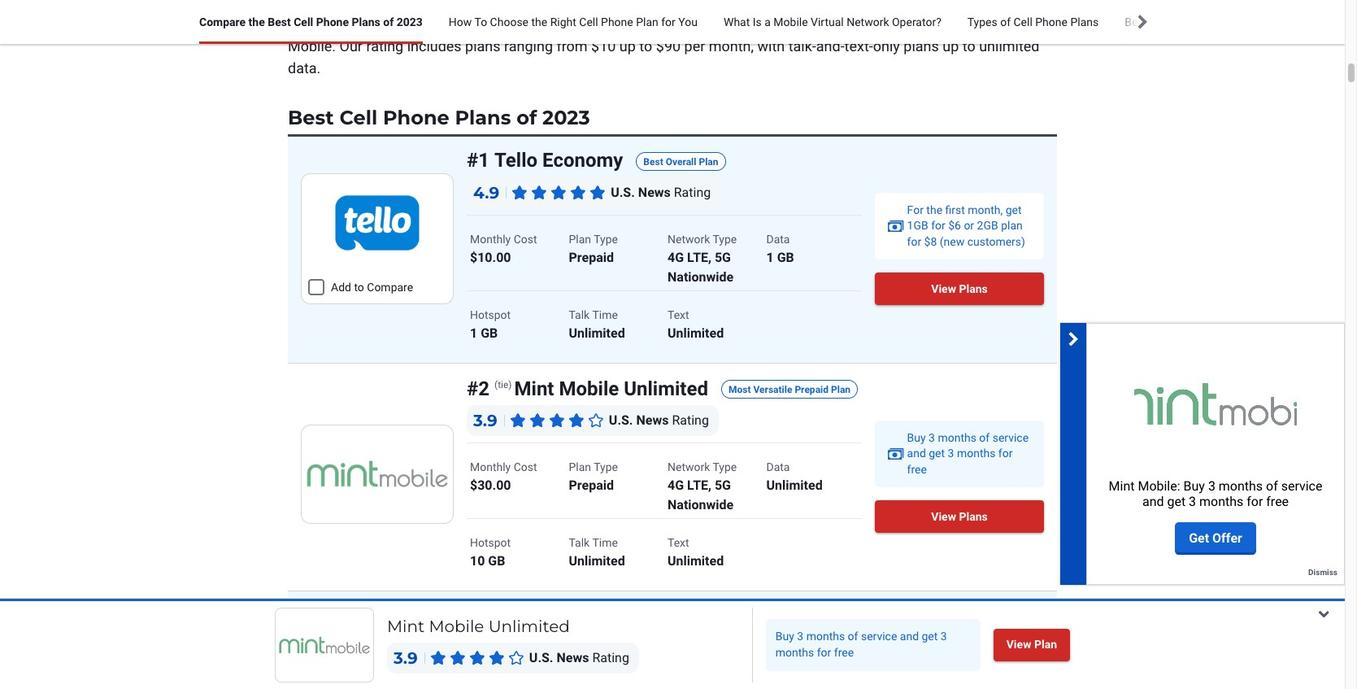 Task type: locate. For each thing, give the bounding box(es) containing it.
1 text unlimited from the top
[[668, 308, 724, 340]]

0 vertical spatial gb
[[778, 250, 795, 265]]

type down #2 (tie) mint mobile unlimited
[[594, 461, 618, 474]]

2 plan type prepaid from the top
[[569, 461, 618, 493]]

types of cell phone plans link
[[968, 0, 1099, 44]]

1 vertical spatial #2
[[467, 605, 490, 628]]

network
[[594, 15, 646, 33]]

2 network type 4g lte, 5g nationwide from the top
[[668, 461, 737, 513]]

phone up google
[[377, 0, 419, 11]]

4g for #1 tello economy
[[668, 250, 684, 265]]

get left off
[[908, 659, 925, 672]]

1 network type 4g lte, 5g nationwide from the top
[[668, 233, 737, 285]]

a right is
[[765, 15, 771, 28]]

what is a mobile virtual network operator?
[[724, 15, 942, 28]]

0 horizontal spatial up
[[620, 37, 636, 55]]

get for get $10 off visible+ for 6 months with cod
[[908, 659, 925, 672]]

1 vertical spatial a
[[765, 15, 771, 28]]

0 vertical spatial free
[[908, 463, 927, 476]]

tello
[[495, 149, 538, 172]]

the
[[249, 15, 265, 28], [532, 15, 548, 28], [927, 203, 943, 216]]

data unlimited
[[767, 461, 823, 493]]

news
[[639, 185, 671, 200], [637, 413, 669, 428], [639, 641, 671, 656], [557, 650, 589, 666]]

gb inside data 1 gb
[[778, 250, 795, 265]]

0 vertical spatial nationwide
[[668, 269, 734, 285]]

2 horizontal spatial free
[[1267, 494, 1290, 509]]

1 vertical spatial lte,
[[688, 478, 712, 493]]

or
[[964, 219, 975, 232]]

add to compare
[[331, 281, 413, 294]]

gb inside hotspot 10 gb
[[488, 553, 506, 568]]

2023 inside the best cell phone plans of 2023 consist of a mix of low-cost plans from small wireless carriers like consumer cellular and google fi, known as mobile virtual network operators (mvnos), along with plans from verizon and t- mobile. our rating includes plans ranging from $10 up to $90 per month, with talk-and-text-only plans up to unlimited data.
[[479, 0, 512, 11]]

from up is
[[738, 0, 769, 11]]

time up "visible unlimited" link at bottom
[[593, 536, 618, 549]]

0 vertical spatial network type 4g lte, 5g nationwide
[[668, 233, 737, 285]]

4.9
[[474, 183, 500, 203]]

0 vertical spatial talk time unlimited
[[569, 308, 625, 340]]

0 vertical spatial 3.9 out of 5 element
[[508, 411, 606, 431]]

2 #2 from the top
[[467, 605, 490, 628]]

2 vertical spatial network
[[668, 461, 711, 474]]

view plan
[[1007, 638, 1058, 651]]

1 vertical spatial $10
[[928, 659, 947, 672]]

$8
[[925, 235, 938, 248]]

1 data from the top
[[767, 233, 790, 246]]

3.9
[[474, 411, 498, 431], [394, 648, 418, 668]]

tello logo image
[[301, 174, 454, 273]]

u.s. down visible
[[530, 650, 554, 666]]

data for tello economy
[[767, 233, 790, 246]]

get offer link
[[1177, 528, 1256, 550]]

view plan link
[[994, 629, 1071, 661]]

the right for
[[927, 203, 943, 216]]

get left offer
[[1190, 530, 1210, 546]]

u.s.
[[611, 185, 635, 200], [609, 413, 633, 428], [612, 641, 636, 656], [530, 650, 554, 666]]

1 time from the top
[[593, 308, 618, 321]]

lte, for #2 (tie) mint mobile unlimited
[[688, 478, 712, 493]]

1 vertical spatial text unlimited
[[668, 536, 724, 568]]

1 vertical spatial hotspot
[[470, 536, 511, 549]]

talk time unlimited up "visible unlimited" link at bottom
[[569, 536, 625, 568]]

2 horizontal spatial 2023
[[543, 106, 590, 129]]

time up #2 (tie) mint mobile unlimited
[[593, 308, 618, 321]]

operators
[[650, 15, 713, 33]]

get for get offer
[[1190, 530, 1210, 546]]

2 view plans link from the top
[[875, 501, 1045, 533]]

1 vertical spatial month,
[[968, 203, 1003, 216]]

types
[[968, 15, 998, 28]]

news down best overall plan
[[639, 185, 671, 200]]

0 vertical spatial buy
[[908, 431, 926, 444]]

add to compare link
[[331, 280, 413, 296]]

0 vertical spatial lte,
[[688, 250, 712, 265]]

0 vertical spatial get
[[1190, 530, 1210, 546]]

(tie) up 4.0
[[495, 607, 512, 618]]

a left mix
[[584, 0, 592, 11]]

#2 up 4.0
[[467, 605, 490, 628]]

0 vertical spatial 1
[[767, 250, 774, 265]]

1 nationwide from the top
[[668, 269, 734, 285]]

1 cost from the top
[[514, 233, 537, 246]]

2 text unlimited from the top
[[668, 536, 724, 568]]

best for best cell phone plans in detail
[[1125, 15, 1148, 28]]

month, inside for the first month, get 1gb for $6 or 2gb plan for $8 (new customers)
[[968, 203, 1003, 216]]

news down #2 (tie) mint mobile unlimited
[[637, 413, 669, 428]]

5g left data 1 gb
[[715, 250, 731, 265]]

2 lte, from the top
[[688, 478, 712, 493]]

plan type prepaid for mint
[[569, 461, 618, 493]]

phone right move right icon
[[1173, 15, 1205, 28]]

news down '#2 (tie) visible unlimited'
[[557, 650, 589, 666]]

2 horizontal spatial the
[[927, 203, 943, 216]]

first
[[946, 203, 966, 216]]

2 vertical spatial u.s. news rating
[[530, 650, 630, 666]]

2 view plans from the top
[[932, 510, 988, 523]]

0 vertical spatial prepaid
[[569, 250, 614, 265]]

cell
[[349, 0, 373, 11], [294, 15, 313, 28], [580, 15, 598, 28], [1014, 15, 1033, 28], [1151, 15, 1170, 28], [340, 106, 378, 129]]

1 vertical spatial data
[[767, 461, 790, 474]]

group
[[706, 612, 733, 623]]

1 vertical spatial view plans link
[[875, 501, 1045, 533]]

get inside get $10 off visible+ for 6 months with cod
[[908, 659, 925, 672]]

u.s. news rating down "visible unlimited" link at bottom
[[530, 650, 630, 666]]

2023 up includes
[[397, 15, 423, 28]]

phone down includes
[[383, 106, 450, 129]]

the down consist at top left
[[532, 15, 548, 28]]

prepaid for mint mobile unlimited
[[569, 478, 614, 493]]

0 vertical spatial 5g
[[715, 250, 731, 265]]

view for tello economy
[[932, 282, 957, 295]]

plan type prepaid
[[569, 233, 618, 265], [569, 461, 618, 493]]

1 inside data 1 gb
[[767, 250, 774, 265]]

u.s. down #2 (tie) mint mobile unlimited
[[609, 413, 633, 428]]

talk for economy
[[569, 308, 590, 321]]

1 vertical spatial text
[[668, 536, 690, 549]]

1 text from the top
[[668, 308, 690, 321]]

the inside for the first month, get 1gb for $6 or 2gb plan for $8 (new customers)
[[927, 203, 943, 216]]

2 talk from the top
[[569, 536, 590, 549]]

1 horizontal spatial $10
[[928, 659, 947, 672]]

$10
[[592, 37, 616, 55], [928, 659, 947, 672]]

wireless
[[812, 0, 865, 11]]

0 vertical spatial u.s. news rating
[[611, 185, 711, 200]]

get
[[1190, 530, 1210, 546], [908, 659, 925, 672]]

0 horizontal spatial 1
[[470, 325, 478, 340]]

to left $90
[[640, 37, 653, 55]]

get $10 off visible+ for 6 months with cod
[[908, 659, 1034, 689]]

1 vertical spatial plan type prepaid
[[569, 461, 618, 493]]

4.9 out of 5 element
[[510, 183, 608, 203]]

5g left data unlimited
[[715, 478, 731, 493]]

0 vertical spatial cost
[[514, 233, 537, 246]]

0 vertical spatial monthly
[[470, 233, 511, 246]]

0 horizontal spatial from
[[557, 37, 588, 55]]

free inside mint mobile: buy 3 months of service and get 3 months for free
[[1267, 494, 1290, 509]]

how to choose the right cell phone plan for you link
[[449, 0, 698, 44]]

phone up our
[[316, 15, 349, 28]]

1 vertical spatial buy
[[1184, 478, 1206, 494]]

month, up 2gb
[[968, 203, 1003, 216]]

monthly for #2
[[470, 461, 511, 474]]

is
[[753, 15, 762, 28]]

lte,
[[688, 250, 712, 265], [688, 478, 712, 493]]

mint mobile: buy 3 months of service and get 3 months for free
[[1109, 478, 1323, 509]]

the for compare
[[249, 15, 265, 28]]

visible unlimited link
[[515, 604, 677, 630]]

3.9 out of 5 element
[[508, 411, 606, 431], [429, 648, 526, 668]]

hotspot down $10.00
[[470, 308, 511, 321]]

1 vertical spatial view plans
[[932, 510, 988, 523]]

in
[[1239, 15, 1248, 28]]

1 vertical spatial 1
[[470, 325, 478, 340]]

2 4g from the top
[[668, 478, 684, 493]]

months inside get $10 off visible+ for 6 months with cod
[[908, 675, 946, 688]]

nationwide for mint mobile unlimited
[[668, 497, 734, 513]]

u.s. news rating
[[611, 185, 711, 200], [609, 413, 709, 428], [530, 650, 630, 666]]

1 5g from the top
[[715, 250, 731, 265]]

$10 left off
[[928, 659, 947, 672]]

0 vertical spatial data
[[767, 233, 790, 246]]

the left cellular
[[249, 15, 265, 28]]

with
[[823, 15, 850, 33], [758, 37, 785, 55], [949, 675, 970, 688]]

0 horizontal spatial month,
[[709, 37, 754, 55]]

1 horizontal spatial up
[[943, 37, 959, 55]]

$10 inside the best cell phone plans of 2023 consist of a mix of low-cost plans from small wireless carriers like consumer cellular and google fi, known as mobile virtual network operators (mvnos), along with plans from verizon and t- mobile. our rating includes plans ranging from $10 up to $90 per month, with talk-and-text-only plans up to unlimited data.
[[592, 37, 616, 55]]

cost for economy
[[514, 233, 537, 246]]

monthly
[[470, 233, 511, 246], [470, 461, 511, 474]]

3.9 out of 5 element down #2 (tie) mint mobile unlimited
[[508, 411, 606, 431]]

phone inside the best cell phone plans of 2023 consist of a mix of low-cost plans from small wireless carriers like consumer cellular and google fi, known as mobile virtual network operators (mvnos), along with plans from verizon and t- mobile. our rating includes plans ranging from $10 up to $90 per month, with talk-and-text-only plans up to unlimited data.
[[377, 0, 419, 11]]

phone inside compare the best cell phone plans of 2023 link
[[316, 15, 349, 28]]

2gb
[[978, 219, 999, 232]]

$10.00
[[470, 250, 511, 265]]

mobile:
[[1139, 478, 1181, 494]]

phone right t-
[[1036, 15, 1068, 28]]

3.9 down mint mobile unlimited
[[394, 648, 418, 668]]

0 horizontal spatial mint
[[387, 617, 425, 636]]

1 4g from the top
[[668, 250, 684, 265]]

mint mobile unlimited
[[387, 617, 570, 636]]

0 horizontal spatial a
[[584, 0, 592, 11]]

2 horizontal spatial with
[[949, 675, 970, 688]]

1 vertical spatial mobile
[[559, 377, 619, 400]]

1 vertical spatial buy 3 months of service and get 3 months for free link
[[773, 626, 974, 664]]

to down types
[[963, 37, 976, 55]]

data inside data 1 gb
[[767, 233, 790, 246]]

mobile
[[774, 15, 808, 28], [559, 377, 619, 400], [429, 617, 484, 636]]

cellular
[[288, 15, 337, 33]]

1 up from the left
[[620, 37, 636, 55]]

fi,
[[418, 15, 433, 33]]

to
[[475, 15, 487, 28]]

1 vertical spatial nationwide
[[668, 497, 734, 513]]

mint inside mint mobile: buy 3 months of service and get 3 months for free
[[1109, 478, 1135, 494]]

known
[[437, 15, 479, 33]]

hotspot 1 gb
[[470, 308, 511, 340]]

$10 down network
[[592, 37, 616, 55]]

0 horizontal spatial 2023
[[397, 15, 423, 28]]

u.s. for bottom 3.9 out of 5 element
[[530, 650, 554, 666]]

2 time from the top
[[593, 536, 618, 549]]

0 vertical spatial 3.9
[[474, 411, 498, 431]]

2 hotspot from the top
[[470, 536, 511, 549]]

1 horizontal spatial mobile
[[559, 377, 619, 400]]

(tie) inside #2 (tie) mint mobile unlimited
[[495, 379, 512, 390]]

mobile
[[502, 15, 546, 33]]

0 vertical spatial network
[[847, 15, 890, 28]]

1 view plans link from the top
[[875, 273, 1045, 305]]

2 data from the top
[[767, 461, 790, 474]]

data inside data unlimited
[[767, 461, 790, 474]]

up down network
[[620, 37, 636, 55]]

plans
[[699, 0, 734, 11], [854, 15, 889, 33], [465, 37, 501, 55], [904, 37, 940, 55]]

phone
[[377, 0, 419, 11], [316, 15, 349, 28], [601, 15, 634, 28], [1036, 15, 1068, 28], [1173, 15, 1205, 28], [383, 106, 450, 129]]

monthly inside the monthly cost $10.00
[[470, 233, 511, 246]]

off
[[950, 659, 964, 672]]

time for economy
[[593, 308, 618, 321]]

like
[[922, 0, 944, 11]]

1 talk time unlimited from the top
[[569, 308, 625, 340]]

phone inside "best cell phone plans in detail" link
[[1173, 15, 1205, 28]]

best cell phone plans in detail
[[1125, 15, 1280, 28]]

(tie) down hotspot 1 gb
[[495, 379, 512, 390]]

gb for #1 tello economy
[[481, 325, 498, 340]]

1 vertical spatial 3.9 out of 5 element
[[429, 648, 526, 668]]

free
[[908, 463, 927, 476], [1267, 494, 1290, 509], [835, 646, 854, 659]]

1 lte, from the top
[[688, 250, 712, 265]]

5g
[[715, 250, 731, 265], [715, 478, 731, 493]]

type left data 1 gb
[[713, 233, 737, 246]]

month, down what
[[709, 37, 754, 55]]

3.9 up monthly cost $30.00
[[474, 411, 498, 431]]

1 horizontal spatial month,
[[968, 203, 1003, 216]]

1 horizontal spatial 3.9
[[474, 411, 498, 431]]

1 for hotspot 1 gb
[[470, 325, 478, 340]]

talk up '#2 (tie) visible unlimited'
[[569, 536, 590, 549]]

0 vertical spatial hotspot
[[470, 308, 511, 321]]

2 cost from the top
[[514, 461, 537, 474]]

2023 up as
[[479, 0, 512, 11]]

1 horizontal spatial from
[[738, 0, 769, 11]]

2 text from the top
[[668, 536, 690, 549]]

data for mint mobile unlimited
[[767, 461, 790, 474]]

best cell phone plans in detail link
[[1125, 0, 1280, 44]]

6
[[1027, 659, 1034, 672]]

a inside the best cell phone plans of 2023 consist of a mix of low-cost plans from small wireless carriers like consumer cellular and google fi, known as mobile virtual network operators (mvnos), along with plans from verizon and t- mobile. our rating includes plans ranging from $10 up to $90 per month, with talk-and-text-only plans up to unlimited data.
[[584, 0, 592, 11]]

service
[[993, 431, 1029, 444], [1282, 478, 1323, 494], [862, 630, 898, 643]]

talk time unlimited
[[569, 308, 625, 340], [569, 536, 625, 568]]

1 view plans from the top
[[932, 282, 988, 295]]

1 horizontal spatial a
[[765, 15, 771, 28]]

mint for mint mobile unlimited
[[387, 617, 425, 636]]

2023 up tello economy link
[[543, 106, 590, 129]]

3
[[929, 431, 936, 444], [948, 447, 955, 460], [1209, 478, 1216, 494], [1190, 494, 1197, 509], [798, 630, 804, 643], [941, 630, 948, 643]]

1 (tie) from the top
[[495, 379, 512, 390]]

1 vertical spatial 4g
[[668, 478, 684, 493]]

1 vertical spatial talk time unlimited
[[569, 536, 625, 568]]

1 #2 from the top
[[467, 377, 490, 400]]

1 vertical spatial service
[[1282, 478, 1323, 494]]

0 horizontal spatial the
[[249, 15, 265, 28]]

type down 4.9 out of 5 element
[[594, 233, 618, 246]]

u.s. for 4.9 out of 5 element
[[611, 185, 635, 200]]

2 (tie) from the top
[[495, 607, 512, 618]]

$10 inside get $10 off visible+ for 6 months with cod
[[928, 659, 947, 672]]

2 vertical spatial gb
[[488, 553, 506, 568]]

1 horizontal spatial 1
[[767, 250, 774, 265]]

1 vertical spatial cost
[[514, 461, 537, 474]]

(new
[[940, 235, 965, 248]]

cost
[[667, 0, 695, 11]]

1 vertical spatial with
[[758, 37, 785, 55]]

0 vertical spatial time
[[593, 308, 618, 321]]

with down off
[[949, 675, 970, 688]]

mobile for virtual
[[774, 15, 808, 28]]

1 monthly from the top
[[470, 233, 511, 246]]

0 vertical spatial 4g
[[668, 250, 684, 265]]

for inside mint mobile: buy 3 months of service and get 3 months for free
[[1247, 494, 1264, 509]]

0 vertical spatial text
[[668, 308, 690, 321]]

types of cell phone plans
[[968, 15, 1099, 28]]

1 inside hotspot 1 gb
[[470, 325, 478, 340]]

2 vertical spatial mint
[[387, 617, 425, 636]]

gb inside hotspot 1 gb
[[481, 325, 498, 340]]

0 horizontal spatial service
[[862, 630, 898, 643]]

2 5g from the top
[[715, 478, 731, 493]]

1
[[767, 250, 774, 265], [470, 325, 478, 340]]

2 nationwide from the top
[[668, 497, 734, 513]]

hotspot for #1
[[470, 308, 511, 321]]

view plans link
[[875, 273, 1045, 305], [875, 501, 1045, 533]]

1 vertical spatial 3.9
[[394, 648, 418, 668]]

hotspot
[[470, 308, 511, 321], [470, 536, 511, 549]]

compare the best cell phone plans of 2023 link
[[199, 0, 423, 44]]

(tie) for mint mobile unlimited
[[495, 379, 512, 390]]

best inside the best cell phone plans of 2023 consist of a mix of low-cost plans from small wireless carriers like consumer cellular and google fi, known as mobile virtual network operators (mvnos), along with plans from verizon and t- mobile. our rating includes plans ranging from $10 up to $90 per month, with talk-and-text-only plans up to unlimited data.
[[316, 0, 345, 11]]

1 talk from the top
[[569, 308, 590, 321]]

(tie) inside '#2 (tie) visible unlimited'
[[495, 607, 512, 618]]

monthly up the $30.00
[[470, 461, 511, 474]]

text unlimited for mint mobile unlimited
[[668, 536, 724, 568]]

0 vertical spatial $10
[[592, 37, 616, 55]]

mint mobile logo image
[[301, 424, 454, 524], [275, 608, 374, 683]]

2 vertical spatial rating
[[593, 650, 630, 666]]

2 vertical spatial buy
[[776, 630, 795, 643]]

of inside mint mobile: buy 3 months of service and get 3 months for free
[[1267, 478, 1279, 494]]

u.s. down economy
[[611, 185, 635, 200]]

from
[[738, 0, 769, 11], [893, 15, 924, 33], [557, 37, 588, 55]]

monthly up $10.00
[[470, 233, 511, 246]]

2 talk time unlimited from the top
[[569, 536, 625, 568]]

#2 for mint mobile unlimited
[[467, 377, 490, 400]]

0 horizontal spatial $10
[[592, 37, 616, 55]]

up down the verizon
[[943, 37, 959, 55]]

1 horizontal spatial to
[[640, 37, 653, 55]]

talk up #2 (tie) mint mobile unlimited
[[569, 308, 590, 321]]

from down carriers
[[893, 15, 924, 33]]

2 monthly from the top
[[470, 461, 511, 474]]

network for tello economy
[[668, 233, 711, 246]]

to right 'add'
[[354, 281, 364, 294]]

best for best group plan
[[684, 612, 704, 623]]

phone down mix
[[601, 15, 634, 28]]

from down virtual on the left top of page
[[557, 37, 588, 55]]

cost inside the monthly cost $10.00
[[514, 233, 537, 246]]

10
[[470, 553, 485, 568]]

monthly inside monthly cost $30.00
[[470, 461, 511, 474]]

#2 down hotspot 1 gb
[[467, 377, 490, 400]]

prepaid for tello economy
[[569, 250, 614, 265]]

0 vertical spatial buy 3 months of service and get 3 months for free link
[[882, 427, 1038, 481]]

2 vertical spatial service
[[862, 630, 898, 643]]

u.s. news rating down #2 (tie) mint mobile unlimited
[[609, 413, 709, 428]]

data
[[767, 233, 790, 246], [767, 461, 790, 474]]

with down is
[[758, 37, 785, 55]]

2 horizontal spatial from
[[893, 15, 924, 33]]

1 horizontal spatial get
[[1190, 530, 1210, 546]]

1 hotspot from the top
[[470, 308, 511, 321]]

0 vertical spatial view plans link
[[875, 273, 1045, 305]]

1 vertical spatial get
[[908, 659, 925, 672]]

text-
[[845, 37, 874, 55]]

move right image
[[1133, 12, 1153, 32]]

nationwide for tello economy
[[668, 269, 734, 285]]

0 horizontal spatial mobile
[[429, 617, 484, 636]]

0 vertical spatial mint
[[515, 377, 554, 400]]

best cell phone plans of 2023
[[288, 106, 590, 129]]

cost inside monthly cost $30.00
[[514, 461, 537, 474]]

talk time unlimited up #2 (tie) mint mobile unlimited
[[569, 308, 625, 340]]

3.9 out of 5 element down mint mobile unlimited
[[429, 648, 526, 668]]

1 horizontal spatial 2023
[[479, 0, 512, 11]]

get
[[1006, 203, 1022, 216], [929, 447, 946, 460], [1168, 494, 1186, 509], [922, 630, 938, 643]]

0 vertical spatial view plans
[[932, 282, 988, 295]]

gb
[[778, 250, 795, 265], [481, 325, 498, 340], [488, 553, 506, 568]]

#1 tello economy
[[467, 149, 623, 172]]

0 horizontal spatial compare
[[199, 15, 246, 28]]

text for mint mobile unlimited
[[668, 536, 690, 549]]

with down "wireless"
[[823, 15, 850, 33]]

u.s. news rating down best overall plan
[[611, 185, 711, 200]]

1 plan type prepaid from the top
[[569, 233, 618, 265]]

hotspot up 10
[[470, 536, 511, 549]]

2 horizontal spatial service
[[1282, 478, 1323, 494]]



Task type: describe. For each thing, give the bounding box(es) containing it.
mobile.
[[288, 37, 336, 55]]

view for mint mobile unlimited
[[932, 510, 957, 523]]

plan type prepaid for economy
[[569, 233, 618, 265]]

0 horizontal spatial 3.9
[[394, 648, 418, 668]]

best group plan
[[684, 612, 755, 623]]

best for best cell phone plans of 2023
[[288, 106, 334, 129]]

choose
[[490, 15, 529, 28]]

mobile for unlimited
[[559, 377, 619, 400]]

#1
[[467, 149, 490, 172]]

the for for
[[927, 203, 943, 216]]

along
[[783, 15, 819, 33]]

0 horizontal spatial buy
[[776, 630, 795, 643]]

(mvnos),
[[716, 15, 779, 33]]

view plans link for #1 tello economy
[[875, 273, 1045, 305]]

ranging
[[504, 37, 553, 55]]

1 for data 1 gb
[[767, 250, 774, 265]]

buy 3 months of service and get 3 months for free link for view plan
[[773, 626, 974, 664]]

0 vertical spatial mint mobile unlimited link
[[515, 376, 722, 402]]

type left data unlimited
[[713, 461, 737, 474]]

1gb
[[908, 219, 929, 232]]

service inside mint mobile: buy 3 months of service and get 3 months for free
[[1282, 478, 1323, 494]]

0 horizontal spatial to
[[354, 281, 364, 294]]

1 horizontal spatial the
[[532, 15, 548, 28]]

what
[[724, 15, 750, 28]]

buy 3 months of service and get 3 months for free link for view plans
[[882, 427, 1038, 481]]

and inside mint mobile: buy 3 months of service and get 3 months for free
[[1143, 494, 1165, 509]]

text unlimited for tello economy
[[668, 308, 724, 340]]

1 horizontal spatial free
[[908, 463, 927, 476]]

1 vertical spatial buy 3 months of service and get 3 months for free
[[776, 630, 948, 659]]

4.0
[[474, 639, 500, 659]]

for
[[908, 203, 924, 216]]

t-
[[1008, 15, 1019, 33]]

cost for mint
[[514, 461, 537, 474]]

u.s. news rating for #2 (tie) mint mobile unlimited
[[609, 413, 709, 428]]

with inside get $10 off visible+ for 6 months with cod
[[949, 675, 970, 688]]

1 horizontal spatial with
[[823, 15, 850, 33]]

virtual
[[811, 15, 844, 28]]

view plans for tello economy
[[932, 282, 988, 295]]

phone inside how to choose the right cell phone plan for you link
[[601, 15, 634, 28]]

get $10 off visible+ for 6 months with cod link
[[882, 655, 1038, 689]]

you
[[679, 15, 698, 28]]

get inside for the first month, get 1gb for $6 or 2gb plan for $8 (new customers)
[[1006, 203, 1022, 216]]

best overall plan
[[644, 156, 719, 167]]

as
[[483, 15, 499, 33]]

small
[[773, 0, 808, 11]]

u.s. news rating for #1 tello economy
[[611, 185, 711, 200]]

0 vertical spatial from
[[738, 0, 769, 11]]

talk for mint
[[569, 536, 590, 549]]

per
[[685, 37, 706, 55]]

plans down as
[[465, 37, 501, 55]]

plans up text-
[[854, 15, 889, 33]]

lte, for #1 tello economy
[[688, 250, 712, 265]]

hotspot for #2
[[470, 536, 511, 549]]

#2 (tie) visible unlimited
[[467, 605, 664, 628]]

for inside get $10 off visible+ for 6 months with cod
[[1010, 659, 1025, 672]]

4g for #2 (tie) mint mobile unlimited
[[668, 478, 684, 493]]

0 horizontal spatial with
[[758, 37, 785, 55]]

hotspot 10 gb
[[470, 536, 511, 568]]

network type 4g lte, 5g nationwide for mint mobile unlimited
[[668, 461, 737, 513]]

how to choose the right cell phone plan for you
[[449, 15, 698, 28]]

offer
[[1213, 530, 1243, 546]]

consist
[[516, 0, 563, 11]]

1 vertical spatial compare
[[367, 281, 413, 294]]

monthly for #1
[[470, 233, 511, 246]]

verizon
[[927, 15, 976, 33]]

1 vertical spatial mint mobile logo image
[[275, 608, 374, 683]]

what is a mobile virtual network operator? link
[[724, 0, 942, 44]]

overall
[[666, 156, 697, 167]]

and-
[[817, 37, 845, 55]]

plans up what
[[699, 0, 734, 11]]

1 horizontal spatial service
[[993, 431, 1029, 444]]

includes
[[407, 37, 462, 55]]

#2 for visible unlimited
[[467, 605, 490, 628]]

low-
[[640, 0, 667, 11]]

1 horizontal spatial mint
[[515, 377, 554, 400]]

customers)
[[968, 235, 1026, 248]]

monthly cost $30.00
[[470, 461, 537, 493]]

2 vertical spatial free
[[835, 646, 854, 659]]

2 up from the left
[[943, 37, 959, 55]]

plans down "operator?"
[[904, 37, 940, 55]]

detail
[[1251, 15, 1280, 28]]

cell inside the best cell phone plans of 2023 consist of a mix of low-cost plans from small wireless carriers like consumer cellular and google fi, known as mobile virtual network operators (mvnos), along with plans from verizon and t- mobile. our rating includes plans ranging from $10 up to $90 per month, with talk-and-text-only plans up to unlimited data.
[[349, 0, 373, 11]]

0 vertical spatial buy 3 months of service and get 3 months for free
[[908, 431, 1029, 476]]

add
[[331, 281, 351, 294]]

u.s. news
[[612, 641, 671, 656]]

tello economy link
[[495, 148, 636, 174]]

get inside mint mobile: buy 3 months of service and get 3 months for free
[[1168, 494, 1186, 509]]

1 vertical spatial prepaid
[[795, 384, 829, 395]]

view plans link for #2 (tie) mint mobile unlimited
[[875, 501, 1045, 533]]

view plans for mint mobile unlimited
[[932, 510, 988, 523]]

get offer
[[1190, 530, 1243, 546]]

how
[[449, 15, 472, 28]]

best for best overall plan
[[644, 156, 664, 167]]

buy inside mint mobile: buy 3 months of service and get 3 months for free
[[1184, 478, 1206, 494]]

talk time unlimited for mint
[[569, 536, 625, 568]]

economy
[[543, 149, 623, 172]]

data 1 gb
[[767, 233, 795, 265]]

operator?
[[893, 15, 942, 28]]

phone inside types of cell phone plans link
[[1036, 15, 1068, 28]]

right
[[551, 15, 577, 28]]

#2 (tie) mint mobile unlimited
[[467, 377, 709, 400]]

time for mint
[[593, 536, 618, 549]]

plans inside the best cell phone plans of 2023 consist of a mix of low-cost plans from small wireless carriers like consumer cellular and google fi, known as mobile virtual network operators (mvnos), along with plans from verizon and t- mobile. our rating includes plans ranging from $10 up to $90 per month, with talk-and-text-only plans up to unlimited data.
[[422, 0, 459, 11]]

u.s. for the topmost 3.9 out of 5 element
[[609, 413, 633, 428]]

dismiss
[[1309, 568, 1338, 577]]

mint for mint mobile: buy 3 months of service and get 3 months for free
[[1109, 478, 1135, 494]]

virtual
[[550, 15, 590, 33]]

the best cell phone plans of 2023 consist of a mix of low-cost plans from small wireless carriers like consumer cellular and google fi, known as mobile virtual network operators (mvnos), along with plans from verizon and t- mobile. our rating includes plans ranging from $10 up to $90 per month, with talk-and-text-only plans up to unlimited data.
[[288, 0, 1040, 76]]

most versatile prepaid plan
[[729, 384, 851, 395]]

the
[[288, 0, 313, 11]]

$30.00
[[470, 478, 511, 493]]

for the first month, get 1gb for $6 or 2gb plan for $8 (new customers)
[[908, 203, 1026, 248]]

talk time unlimited for economy
[[569, 308, 625, 340]]

2 vertical spatial mobile
[[429, 617, 484, 636]]

compare the best cell phone plans of 2023
[[199, 15, 423, 28]]

0 vertical spatial mint mobile logo image
[[301, 424, 454, 524]]

$6
[[949, 219, 962, 232]]

for the first month, get 1gb for $6 or 2gb plan for $8 (new customers) link
[[882, 199, 1038, 253]]

plan
[[1002, 219, 1023, 232]]

1 vertical spatial mint mobile unlimited link
[[387, 617, 570, 636]]

visible logo image
[[301, 629, 454, 689]]

rating for #1 tello economy
[[674, 185, 711, 200]]

carriers
[[869, 0, 918, 11]]

unlimited
[[980, 37, 1040, 55]]

2 horizontal spatial to
[[963, 37, 976, 55]]

talk-
[[789, 37, 817, 55]]

most
[[729, 384, 751, 395]]

2 vertical spatial view
[[1007, 638, 1032, 651]]

network for mint mobile unlimited
[[668, 461, 711, 474]]

4 out of 5 element
[[511, 639, 608, 659]]

(tie) for visible unlimited
[[495, 607, 512, 618]]

rating for #2 (tie) mint mobile unlimited
[[672, 413, 709, 428]]

gb for #2 (tie) mint mobile unlimited
[[488, 553, 506, 568]]

u.s. down "visible unlimited" link at bottom
[[612, 641, 636, 656]]

versatile
[[754, 384, 793, 395]]

text for tello economy
[[668, 308, 690, 321]]

5g for tello economy
[[715, 250, 731, 265]]

data.
[[288, 59, 321, 76]]

news down "visible unlimited" link at bottom
[[639, 641, 671, 656]]

month, inside the best cell phone plans of 2023 consist of a mix of low-cost plans from small wireless carriers like consumer cellular and google fi, known as mobile virtual network operators (mvnos), along with plans from verizon and t- mobile. our rating includes plans ranging from $10 up to $90 per month, with talk-and-text-only plans up to unlimited data.
[[709, 37, 754, 55]]

visible
[[515, 605, 575, 628]]

0 vertical spatial compare
[[199, 15, 246, 28]]

network type 4g lte, 5g nationwide for tello economy
[[668, 233, 737, 285]]

mix
[[596, 0, 619, 11]]

5g for mint mobile unlimited
[[715, 478, 731, 493]]

$90
[[656, 37, 681, 55]]

consumer
[[948, 0, 1015, 11]]

1 horizontal spatial buy
[[908, 431, 926, 444]]



Task type: vqa. For each thing, say whether or not it's contained in the screenshot.


